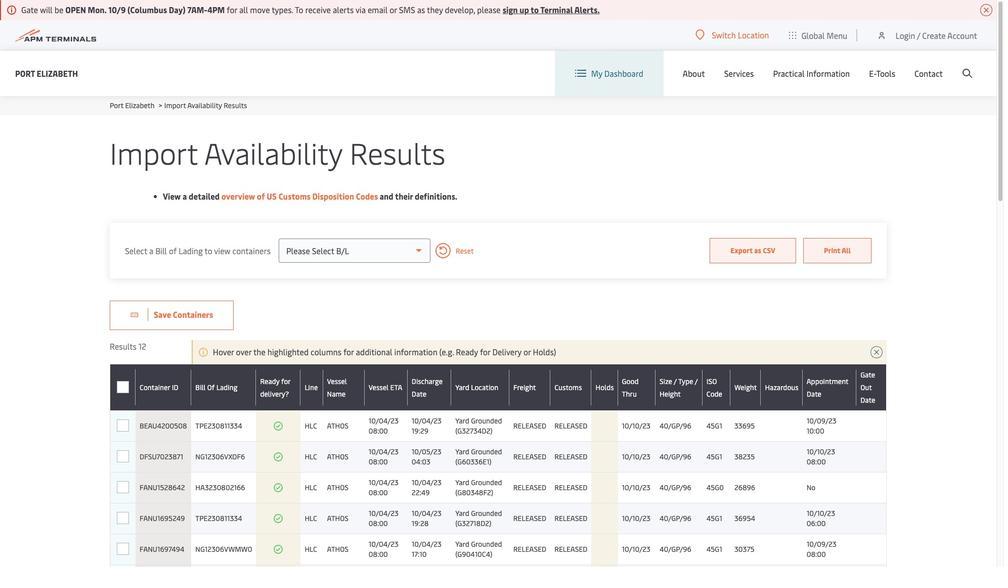 Task type: locate. For each thing, give the bounding box(es) containing it.
(e.g.
[[439, 346, 454, 358]]

to left the view
[[205, 245, 212, 256]]

0 vertical spatial tpe230811334
[[195, 421, 242, 431]]

information
[[807, 68, 850, 79]]

17:10
[[412, 550, 427, 559]]

4 40/gp/96 from the top
[[660, 514, 691, 524]]

grounded up (g32734d2)
[[471, 416, 502, 426]]

as left 'csv'
[[754, 246, 761, 255]]

gate inside gate out date
[[860, 370, 875, 380]]

of left us
[[257, 191, 265, 202]]

fanu1697494
[[140, 545, 184, 554]]

10/09/23 for 08:00
[[807, 540, 836, 549]]

0 vertical spatial results
[[224, 101, 247, 110]]

2 horizontal spatial results
[[350, 133, 445, 172]]

vessel eta
[[369, 383, 402, 393]]

hlc for 17:10
[[305, 545, 317, 554]]

10/05/23
[[412, 447, 441, 457]]

grounded up the (g32718d2)
[[471, 509, 502, 518]]

1 horizontal spatial bill
[[195, 383, 205, 393]]

yard up (g90410c4)
[[455, 540, 469, 549]]

1 vertical spatial ready image
[[273, 452, 283, 462]]

10/10/23 for 26896
[[622, 483, 650, 493]]

yard up (g32734d2)
[[455, 416, 469, 426]]

receive
[[305, 4, 331, 15]]

1 vertical spatial as
[[754, 246, 761, 255]]

ready image for beau4200508
[[273, 421, 283, 431]]

/
[[917, 30, 920, 41], [674, 377, 677, 386], [695, 377, 698, 386]]

1 vertical spatial to
[[205, 245, 212, 256]]

1 horizontal spatial gate
[[860, 370, 875, 380]]

10/09/23
[[807, 416, 836, 426], [807, 540, 836, 549]]

import
[[164, 101, 186, 110], [110, 133, 198, 172]]

1 vertical spatial ready image
[[273, 545, 283, 555]]

grounded inside the yard grounded (g80348f2)
[[471, 478, 502, 488]]

3 40/gp/96 from the top
[[660, 483, 691, 493]]

their
[[395, 191, 413, 202]]

grounded for (g32734d2)
[[471, 416, 502, 426]]

grounded up (g90410c4)
[[471, 540, 502, 549]]

ng12306vwmw0
[[195, 545, 252, 554]]

0 horizontal spatial elizabeth
[[37, 68, 78, 79]]

0 vertical spatial 10/09/23
[[807, 416, 836, 426]]

date down 'discharge'
[[412, 389, 426, 399]]

location for switch location
[[738, 29, 769, 40]]

0 horizontal spatial port elizabeth link
[[15, 67, 78, 80]]

0 horizontal spatial date
[[412, 389, 426, 399]]

holds)
[[533, 346, 556, 358]]

tpe230811334 for fanu1695249
[[195, 514, 242, 524]]

grounded inside yard grounded (g90410c4)
[[471, 540, 502, 549]]

hazardous
[[765, 383, 799, 393]]

10/04/23 08:00 left the 17:10
[[369, 540, 399, 559]]

1 vertical spatial location
[[471, 383, 498, 393]]

08:00 left 22:49
[[369, 488, 388, 498]]

1 vertical spatial port
[[110, 101, 123, 110]]

1 ready image from the top
[[273, 421, 283, 431]]

1 horizontal spatial ready
[[456, 346, 478, 358]]

of
[[257, 191, 265, 202], [169, 245, 177, 256]]

1 hlc from the top
[[305, 421, 317, 431]]

0 horizontal spatial location
[[471, 383, 498, 393]]

a right select
[[149, 245, 153, 256]]

1 horizontal spatial port
[[110, 101, 123, 110]]

1 horizontal spatial date
[[807, 389, 821, 399]]

a for view
[[183, 191, 187, 202]]

10/09/23 up 10:00
[[807, 416, 836, 426]]

08:00 up no
[[807, 457, 826, 467]]

2 10/04/23 08:00 from the top
[[369, 447, 399, 467]]

2 athos from the top
[[327, 452, 349, 462]]

0 horizontal spatial of
[[169, 245, 177, 256]]

to
[[295, 4, 303, 15]]

port elizabeth
[[15, 68, 78, 79]]

08:00 left 19:28
[[369, 519, 388, 529]]

or left sms
[[390, 4, 397, 15]]

location up the yard grounded (g32734d2)
[[471, 383, 498, 393]]

1 horizontal spatial or
[[524, 346, 531, 358]]

grounded inside yard grounded (g32718d2)
[[471, 509, 502, 518]]

vessel up name
[[327, 377, 347, 386]]

10/04/23 08:00 left 19:29
[[369, 416, 399, 436]]

1 45g1 from the top
[[706, 421, 722, 431]]

45g1 for 30375
[[706, 545, 722, 554]]

45g1 left 30375
[[706, 545, 722, 554]]

1 vertical spatial ready
[[260, 377, 280, 386]]

3 45g1 from the top
[[706, 514, 722, 524]]

detailed
[[189, 191, 220, 202]]

customs
[[279, 191, 311, 202], [554, 383, 582, 393]]

2 vertical spatial results
[[110, 341, 137, 352]]

yard for yard grounded (g90410c4)
[[455, 540, 469, 549]]

size
[[660, 377, 672, 386]]

10/04/23 08:00
[[369, 416, 399, 436], [369, 447, 399, 467], [369, 478, 399, 498], [369, 509, 399, 529], [369, 540, 399, 559]]

ready up delivery?
[[260, 377, 280, 386]]

athos
[[327, 421, 349, 431], [327, 452, 349, 462], [327, 483, 349, 493], [327, 514, 349, 524], [327, 545, 349, 554]]

10/04/23 left '10/04/23 19:28'
[[369, 509, 399, 518]]

0 vertical spatial location
[[738, 29, 769, 40]]

3 10/04/23 08:00 from the top
[[369, 478, 399, 498]]

1 horizontal spatial customs
[[554, 383, 582, 393]]

yard for yard grounded (g60336e1)
[[455, 447, 469, 457]]

ready image for fanu1695249
[[273, 514, 283, 524]]

ready image for ng12306vwmw0
[[273, 545, 283, 555]]

1 vertical spatial port elizabeth link
[[110, 101, 154, 110]]

my dashboard
[[591, 68, 643, 79]]

3 grounded from the top
[[471, 478, 502, 488]]

06:00
[[807, 519, 826, 529]]

5 10/04/23 08:00 from the top
[[369, 540, 399, 559]]

a right view
[[183, 191, 187, 202]]

date down "out"
[[860, 396, 875, 405]]

1 horizontal spatial /
[[695, 377, 698, 386]]

0 horizontal spatial /
[[674, 377, 677, 386]]

as inside the export as csv button
[[754, 246, 761, 255]]

grounded inside yard grounded (g60336e1)
[[471, 447, 502, 457]]

athos for 22:49
[[327, 483, 349, 493]]

2 ready image from the top
[[273, 452, 283, 462]]

account
[[947, 30, 977, 41]]

elizabeth inside port elizabeth link
[[37, 68, 78, 79]]

10/04/23 up the 17:10
[[412, 540, 442, 549]]

grounded up (g80348f2)
[[471, 478, 502, 488]]

1 vertical spatial elizabeth
[[125, 101, 154, 110]]

(g90410c4)
[[455, 550, 492, 559]]

ready image
[[273, 421, 283, 431], [273, 452, 283, 462], [273, 514, 283, 524]]

yard up the '(g60336e1)'
[[455, 447, 469, 457]]

beau4200508
[[140, 421, 187, 431]]

1 vertical spatial or
[[524, 346, 531, 358]]

1 horizontal spatial elizabeth
[[125, 101, 154, 110]]

1 athos from the top
[[327, 421, 349, 431]]

gate for gate out date
[[860, 370, 875, 380]]

0 horizontal spatial to
[[205, 245, 212, 256]]

customs left "holds"
[[554, 383, 582, 393]]

10/04/23 08:00 for 04:03
[[369, 447, 399, 467]]

ha3230802166
[[195, 483, 245, 493]]

port for port elizabeth
[[15, 68, 35, 79]]

yard for yard grounded (g80348f2)
[[455, 478, 469, 488]]

save containers
[[154, 309, 213, 320]]

location for yard location
[[471, 383, 498, 393]]

4 athos from the top
[[327, 514, 349, 524]]

vessel left eta
[[369, 383, 389, 393]]

gate left will
[[21, 4, 38, 15]]

None checkbox
[[117, 420, 129, 432], [117, 482, 129, 494], [117, 482, 129, 494], [117, 513, 129, 525], [117, 543, 129, 555], [117, 544, 129, 556], [117, 420, 129, 432], [117, 482, 129, 494], [117, 482, 129, 494], [117, 513, 129, 525], [117, 543, 129, 555], [117, 544, 129, 556]]

0 horizontal spatial vessel
[[327, 377, 347, 386]]

1 40/gp/96 from the top
[[660, 421, 691, 431]]

yard up the (g32718d2)
[[455, 509, 469, 518]]

elizabeth
[[37, 68, 78, 79], [125, 101, 154, 110]]

print
[[824, 246, 840, 255]]

4 yard from the top
[[455, 478, 469, 488]]

6 yard from the top
[[455, 540, 469, 549]]

export as csv
[[730, 246, 775, 255]]

0 horizontal spatial port
[[15, 68, 35, 79]]

develop,
[[445, 4, 475, 15]]

10/04/23
[[369, 416, 399, 426], [412, 416, 442, 426], [369, 447, 399, 457], [369, 478, 399, 488], [412, 478, 442, 488], [369, 509, 399, 518], [412, 509, 442, 518], [369, 540, 399, 549], [412, 540, 442, 549]]

good thru
[[622, 377, 639, 399]]

gate up "out"
[[860, 370, 875, 380]]

5 hlc from the top
[[305, 545, 317, 554]]

10/04/23 08:00 for 17:10
[[369, 540, 399, 559]]

26896
[[734, 483, 755, 493]]

0 vertical spatial a
[[183, 191, 187, 202]]

hlc for 19:29
[[305, 421, 317, 431]]

1 horizontal spatial a
[[183, 191, 187, 202]]

global
[[801, 30, 825, 41]]

of right select
[[169, 245, 177, 256]]

2 yard from the top
[[455, 416, 469, 426]]

a for select
[[149, 245, 153, 256]]

1 yard from the top
[[455, 383, 469, 393]]

availability right >
[[187, 101, 222, 110]]

0 horizontal spatial lading
[[179, 245, 203, 256]]

08:00 left the 17:10
[[369, 550, 388, 559]]

33695
[[734, 421, 755, 431]]

tpe230811334 up ng12306vxof6
[[195, 421, 242, 431]]

yard inside yard grounded (g32718d2)
[[455, 509, 469, 518]]

1 horizontal spatial as
[[754, 246, 761, 255]]

10/09/23 10:00
[[807, 416, 836, 436]]

port elizabeth link
[[15, 67, 78, 80], [110, 101, 154, 110]]

delivery
[[492, 346, 522, 358]]

10/09/23 down 06:00
[[807, 540, 836, 549]]

definitions.
[[415, 191, 457, 202]]

2 45g1 from the top
[[706, 452, 722, 462]]

0 vertical spatial bill
[[155, 245, 167, 256]]

vessel name
[[327, 377, 347, 399]]

or left holds)
[[524, 346, 531, 358]]

hlc for 19:28
[[305, 514, 317, 524]]

tpe230811334 down ha3230802166
[[195, 514, 242, 524]]

None checkbox
[[117, 382, 129, 394], [117, 382, 129, 394], [117, 420, 129, 432], [117, 451, 129, 463], [117, 451, 129, 463], [117, 512, 129, 525], [117, 382, 129, 394], [117, 382, 129, 394], [117, 420, 129, 432], [117, 451, 129, 463], [117, 451, 129, 463], [117, 512, 129, 525]]

0 vertical spatial of
[[257, 191, 265, 202]]

0 vertical spatial customs
[[279, 191, 311, 202]]

practical
[[773, 68, 805, 79]]

1 vertical spatial of
[[169, 245, 177, 256]]

location right switch
[[738, 29, 769, 40]]

practical information button
[[773, 51, 850, 96]]

30375
[[734, 545, 754, 554]]

1 vertical spatial tpe230811334
[[195, 514, 242, 524]]

date inside appointment date
[[807, 389, 821, 399]]

0 vertical spatial lading
[[179, 245, 203, 256]]

4 10/04/23 08:00 from the top
[[369, 509, 399, 529]]

yard inside yard grounded (g60336e1)
[[455, 447, 469, 457]]

grounded for (g80348f2)
[[471, 478, 502, 488]]

id
[[172, 383, 178, 393]]

bill right select
[[155, 245, 167, 256]]

4 grounded from the top
[[471, 509, 502, 518]]

lading right of on the left
[[216, 383, 237, 393]]

1 horizontal spatial to
[[531, 4, 539, 15]]

2 vertical spatial ready image
[[273, 514, 283, 524]]

athos for 19:28
[[327, 514, 349, 524]]

5 yard from the top
[[455, 509, 469, 518]]

1 vertical spatial 10/09/23
[[807, 540, 836, 549]]

2 ready image from the top
[[273, 545, 283, 555]]

yard
[[455, 383, 469, 393], [455, 416, 469, 426], [455, 447, 469, 457], [455, 478, 469, 488], [455, 509, 469, 518], [455, 540, 469, 549]]

2 horizontal spatial /
[[917, 30, 920, 41]]

(g32734d2)
[[455, 426, 492, 436]]

dfsu7023871
[[140, 452, 183, 462]]

/ for size
[[674, 377, 677, 386]]

1 grounded from the top
[[471, 416, 502, 426]]

0 horizontal spatial or
[[390, 4, 397, 15]]

08:00 for yard grounded (g90410c4)
[[369, 550, 388, 559]]

1 10/09/23 from the top
[[807, 416, 836, 426]]

0 horizontal spatial as
[[417, 4, 425, 15]]

date down appointment
[[807, 389, 821, 399]]

08:00
[[369, 426, 388, 436], [369, 457, 388, 467], [807, 457, 826, 467], [369, 488, 388, 498], [369, 519, 388, 529], [369, 550, 388, 559], [807, 550, 826, 559]]

date for appointment date
[[807, 389, 821, 399]]

1 horizontal spatial vessel
[[369, 383, 389, 393]]

ready inside the ready for delivery?
[[260, 377, 280, 386]]

lading left the view
[[179, 245, 203, 256]]

services button
[[724, 51, 754, 96]]

3 hlc from the top
[[305, 483, 317, 493]]

global menu button
[[779, 20, 858, 50]]

3 yard from the top
[[455, 447, 469, 457]]

0 vertical spatial elizabeth
[[37, 68, 78, 79]]

1 vertical spatial a
[[149, 245, 153, 256]]

2 horizontal spatial date
[[860, 396, 875, 405]]

grounded inside the yard grounded (g32734d2)
[[471, 416, 502, 426]]

as
[[417, 4, 425, 15], [754, 246, 761, 255]]

columns
[[311, 346, 341, 358]]

10/10/23 for 38235
[[622, 452, 650, 462]]

yard inside the yard grounded (g80348f2)
[[455, 478, 469, 488]]

08:00 down 06:00
[[807, 550, 826, 559]]

iso
[[706, 377, 717, 386]]

import up view
[[110, 133, 198, 172]]

customs right us
[[279, 191, 311, 202]]

0 horizontal spatial gate
[[21, 4, 38, 15]]

08:00 left the '04:03' at the left of page
[[369, 457, 388, 467]]

08:00 inside 10/09/23 08:00
[[807, 550, 826, 559]]

hlc
[[305, 421, 317, 431], [305, 452, 317, 462], [305, 483, 317, 493], [305, 514, 317, 524], [305, 545, 317, 554]]

date inside discharge date
[[412, 389, 426, 399]]

availability up us
[[204, 133, 342, 172]]

45g1 left 33695
[[706, 421, 722, 431]]

45g1 left the 36954
[[706, 514, 722, 524]]

to right up
[[531, 4, 539, 15]]

yard inside yard grounded (g90410c4)
[[455, 540, 469, 549]]

0 horizontal spatial a
[[149, 245, 153, 256]]

1 vertical spatial gate
[[860, 370, 875, 380]]

please
[[477, 4, 501, 15]]

container
[[140, 383, 170, 393]]

10/04/23 08:00 left the '04:03' at the left of page
[[369, 447, 399, 467]]

location
[[738, 29, 769, 40], [471, 383, 498, 393]]

athos for 17:10
[[327, 545, 349, 554]]

10/04/23 08:00 left 22:49
[[369, 478, 399, 498]]

40/gp/96 for 30375
[[660, 545, 691, 554]]

over
[[236, 346, 252, 358]]

40/gp/96 for 38235
[[660, 452, 691, 462]]

grounded up the '(g60336e1)'
[[471, 447, 502, 457]]

for up delivery?
[[281, 377, 291, 386]]

ready right (e.g. on the left of the page
[[456, 346, 478, 358]]

1 horizontal spatial results
[[224, 101, 247, 110]]

0 vertical spatial ready image
[[273, 421, 283, 431]]

yard inside the yard grounded (g32734d2)
[[455, 416, 469, 426]]

10/10/23 for 30375
[[622, 545, 650, 554]]

as left they
[[417, 4, 425, 15]]

contact
[[914, 68, 943, 79]]

4 hlc from the top
[[305, 514, 317, 524]]

yard up (g80348f2)
[[455, 478, 469, 488]]

1 vertical spatial lading
[[216, 383, 237, 393]]

create
[[922, 30, 946, 41]]

vessel for vessel name
[[327, 377, 347, 386]]

0 vertical spatial port
[[15, 68, 35, 79]]

2 40/gp/96 from the top
[[660, 452, 691, 462]]

/ right type
[[695, 377, 698, 386]]

athos for 04:03
[[327, 452, 349, 462]]

1 tpe230811334 from the top
[[195, 421, 242, 431]]

bill left of on the left
[[195, 383, 205, 393]]

of
[[207, 383, 215, 393]]

5 grounded from the top
[[471, 540, 502, 549]]

(g80348f2)
[[455, 488, 493, 498]]

(g32718d2)
[[455, 519, 491, 529]]

grounded
[[471, 416, 502, 426], [471, 447, 502, 457], [471, 478, 502, 488], [471, 509, 502, 518], [471, 540, 502, 549]]

08:00 for yard grounded (g32718d2)
[[369, 519, 388, 529]]

vessel
[[327, 377, 347, 386], [369, 383, 389, 393]]

2 hlc from the top
[[305, 452, 317, 462]]

vessel for vessel eta
[[369, 383, 389, 393]]

open
[[65, 4, 86, 15]]

elizabeth for port elizabeth
[[37, 68, 78, 79]]

/ right login
[[917, 30, 920, 41]]

0 vertical spatial ready
[[456, 346, 478, 358]]

10/04/23 up 22:49
[[412, 478, 442, 488]]

2 tpe230811334 from the top
[[195, 514, 242, 524]]

hlc for 22:49
[[305, 483, 317, 493]]

be
[[55, 4, 63, 15]]

10/10/23
[[622, 421, 650, 431], [807, 447, 835, 457], [622, 452, 650, 462], [622, 483, 650, 493], [807, 509, 835, 518], [622, 514, 650, 524], [622, 545, 650, 554]]

availability
[[187, 101, 222, 110], [204, 133, 342, 172]]

gate will be open mon. 10/9 (columbus day) 7am-4pm for all move types. to receive alerts via email or sms as they develop, please sign up to terminal alerts.
[[21, 4, 600, 15]]

save
[[154, 309, 171, 320]]

e-
[[869, 68, 876, 79]]

1 10/04/23 08:00 from the top
[[369, 416, 399, 436]]

yard grounded (g80348f2)
[[455, 478, 502, 498]]

1 horizontal spatial location
[[738, 29, 769, 40]]

3 athos from the top
[[327, 483, 349, 493]]

grounded for (g60336e1)
[[471, 447, 502, 457]]

yard grounded (g90410c4)
[[455, 540, 502, 559]]

5 athos from the top
[[327, 545, 349, 554]]

0 vertical spatial ready image
[[273, 483, 283, 493]]

10/9
[[108, 4, 126, 15]]

2 grounded from the top
[[471, 447, 502, 457]]

1 vertical spatial availability
[[204, 133, 342, 172]]

yard right discharge date
[[455, 383, 469, 393]]

1 ready image from the top
[[273, 483, 283, 493]]

3 ready image from the top
[[273, 514, 283, 524]]

ready image
[[273, 483, 283, 493], [273, 545, 283, 555]]

0 vertical spatial gate
[[21, 4, 38, 15]]

4 45g1 from the top
[[706, 545, 722, 554]]

select
[[125, 245, 147, 256]]

10/04/23 08:00 left 19:28
[[369, 509, 399, 529]]

0 horizontal spatial ready
[[260, 377, 280, 386]]

45g1 left 38235
[[706, 452, 722, 462]]

/ right size
[[674, 377, 677, 386]]

10/04/23 left "10/04/23 22:49"
[[369, 478, 399, 488]]

2 10/09/23 from the top
[[807, 540, 836, 549]]

08:00 left 19:29
[[369, 426, 388, 436]]

import right >
[[164, 101, 186, 110]]

5 40/gp/96 from the top
[[660, 545, 691, 554]]

1 horizontal spatial of
[[257, 191, 265, 202]]

yard for yard grounded (g32734d2)
[[455, 416, 469, 426]]



Task type: describe. For each thing, give the bounding box(es) containing it.
1 horizontal spatial lading
[[216, 383, 237, 393]]

fanu1528642
[[140, 483, 185, 493]]

0 vertical spatial as
[[417, 4, 425, 15]]

10/09/23 for 10:00
[[807, 416, 836, 426]]

import availability results
[[110, 133, 445, 172]]

sms
[[399, 4, 415, 15]]

results 12
[[110, 341, 146, 352]]

all
[[239, 4, 248, 15]]

port for port elizabeth > import availability results
[[110, 101, 123, 110]]

day)
[[169, 4, 185, 15]]

elizabeth for port elizabeth > import availability results
[[125, 101, 154, 110]]

45g1 for 38235
[[706, 452, 722, 462]]

iso code
[[706, 377, 722, 399]]

login / create account link
[[877, 20, 977, 50]]

all
[[842, 246, 851, 255]]

switch location
[[712, 29, 769, 40]]

for inside the ready for delivery?
[[281, 377, 291, 386]]

types.
[[272, 4, 293, 15]]

grounded for (g90410c4)
[[471, 540, 502, 549]]

4pm
[[207, 4, 225, 15]]

dashboard
[[604, 68, 643, 79]]

yard grounded (g32734d2)
[[455, 416, 502, 436]]

information
[[394, 346, 437, 358]]

switch location button
[[696, 29, 769, 40]]

size / type / height
[[660, 377, 698, 399]]

appointment date
[[807, 377, 849, 399]]

10/09/23 08:00
[[807, 540, 836, 559]]

overview of us customs disposition codes link
[[221, 191, 378, 202]]

40/gp/96 for 33695
[[660, 421, 691, 431]]

global menu
[[801, 30, 847, 41]]

e-tools
[[869, 68, 895, 79]]

containers
[[232, 245, 271, 256]]

hlc for 04:03
[[305, 452, 317, 462]]

(g60336e1)
[[455, 457, 492, 467]]

(columbus
[[127, 4, 167, 15]]

hover over the highlighted columns for additional information (e.g. ready for delivery or holds)
[[213, 346, 556, 358]]

38235
[[734, 452, 755, 462]]

disposition
[[312, 191, 354, 202]]

login / create account
[[895, 30, 977, 41]]

10/05/23 04:03
[[412, 447, 441, 467]]

10/04/23 08:00 for 19:28
[[369, 509, 399, 529]]

terminal
[[540, 4, 573, 15]]

yard for yard location
[[455, 383, 469, 393]]

athos for 19:29
[[327, 421, 349, 431]]

1 vertical spatial bill
[[195, 383, 205, 393]]

gate for gate will be open mon. 10/9 (columbus day) 7am-4pm for all move types. to receive alerts via email or sms as they develop, please sign up to terminal alerts.
[[21, 4, 38, 15]]

select a bill of lading to view containers
[[125, 245, 271, 256]]

email
[[368, 4, 388, 15]]

for left all
[[227, 4, 237, 15]]

close alert image
[[980, 4, 992, 16]]

for right columns
[[343, 346, 354, 358]]

sign up to terminal alerts. link
[[503, 4, 600, 15]]

ready image for dfsu7023871
[[273, 452, 283, 462]]

08:00 for yard grounded (g80348f2)
[[369, 488, 388, 498]]

45g1 for 36954
[[706, 514, 722, 524]]

/ for login
[[917, 30, 920, 41]]

reset button
[[430, 243, 474, 258]]

gate out date
[[860, 370, 875, 405]]

tpe230811334 for beau4200508
[[195, 421, 242, 431]]

export
[[730, 246, 753, 255]]

yard for yard grounded (g32718d2)
[[455, 509, 469, 518]]

40/gp/96 for 26896
[[660, 483, 691, 493]]

10/04/23 up 19:28
[[412, 509, 442, 518]]

1 vertical spatial customs
[[554, 383, 582, 393]]

bill of lading
[[195, 383, 237, 393]]

yard grounded (g32718d2)
[[455, 509, 502, 529]]

alerts
[[333, 4, 354, 15]]

codes
[[356, 191, 378, 202]]

0 vertical spatial import
[[164, 101, 186, 110]]

0 horizontal spatial customs
[[279, 191, 311, 202]]

csv
[[763, 246, 775, 255]]

0 vertical spatial to
[[531, 4, 539, 15]]

10/10/23 08:00
[[807, 447, 835, 467]]

e-tools button
[[869, 51, 895, 96]]

1 vertical spatial results
[[350, 133, 445, 172]]

40/gp/96 for 36954
[[660, 514, 691, 524]]

10/04/23 left 10/04/23 17:10 at the left bottom
[[369, 540, 399, 549]]

my dashboard button
[[575, 51, 643, 96]]

print all
[[824, 246, 851, 255]]

10/04/23 08:00 for 22:49
[[369, 478, 399, 498]]

login
[[895, 30, 915, 41]]

holds
[[596, 383, 614, 393]]

0 horizontal spatial bill
[[155, 245, 167, 256]]

10/04/23 17:10
[[412, 540, 442, 559]]

services
[[724, 68, 754, 79]]

up
[[520, 4, 529, 15]]

10:00
[[807, 426, 824, 436]]

view
[[214, 245, 230, 256]]

45g1 for 33695
[[706, 421, 722, 431]]

practical information
[[773, 68, 850, 79]]

line
[[305, 383, 318, 393]]

and
[[380, 191, 393, 202]]

additional
[[356, 346, 392, 358]]

45g0
[[706, 483, 724, 493]]

hover
[[213, 346, 234, 358]]

discharge date
[[412, 377, 443, 399]]

0 vertical spatial or
[[390, 4, 397, 15]]

grounded for (g32718d2)
[[471, 509, 502, 518]]

save containers button
[[110, 301, 234, 330]]

delivery?
[[260, 389, 289, 399]]

08:00 for yard grounded (g60336e1)
[[369, 457, 388, 467]]

alerts.
[[575, 4, 600, 15]]

for left the delivery
[[480, 346, 490, 358]]

print all button
[[803, 238, 871, 264]]

10/10/23 06:00
[[807, 509, 835, 529]]

will
[[40, 4, 53, 15]]

my
[[591, 68, 602, 79]]

0 vertical spatial availability
[[187, 101, 222, 110]]

10/04/23 down vessel eta
[[369, 416, 399, 426]]

10/04/23 up 19:29
[[412, 416, 442, 426]]

the
[[253, 346, 265, 358]]

ng12306vxof6
[[195, 452, 245, 462]]

10/04/23 19:29
[[412, 416, 442, 436]]

yard grounded (g60336e1)
[[455, 447, 502, 467]]

10/04/23 left 10/05/23
[[369, 447, 399, 457]]

1 horizontal spatial port elizabeth link
[[110, 101, 154, 110]]

highlighted
[[267, 346, 309, 358]]

04:03
[[412, 457, 430, 467]]

ready image for ha3230802166
[[273, 483, 283, 493]]

0 horizontal spatial results
[[110, 341, 137, 352]]

10/10/23 for 36954
[[622, 514, 650, 524]]

0 vertical spatial port elizabeth link
[[15, 67, 78, 80]]

export as csv button
[[710, 238, 796, 264]]

date for discharge date
[[412, 389, 426, 399]]

10/10/23 for 33695
[[622, 421, 650, 431]]

08:00 inside 10/10/23 08:00
[[807, 457, 826, 467]]

7am-
[[187, 4, 207, 15]]

08:00 for yard grounded (g32734d2)
[[369, 426, 388, 436]]

1 vertical spatial import
[[110, 133, 198, 172]]

10/04/23 08:00 for 19:29
[[369, 416, 399, 436]]



Task type: vqa. For each thing, say whether or not it's contained in the screenshot.
second the 10/04/23 08:00 from the bottom of the page
yes



